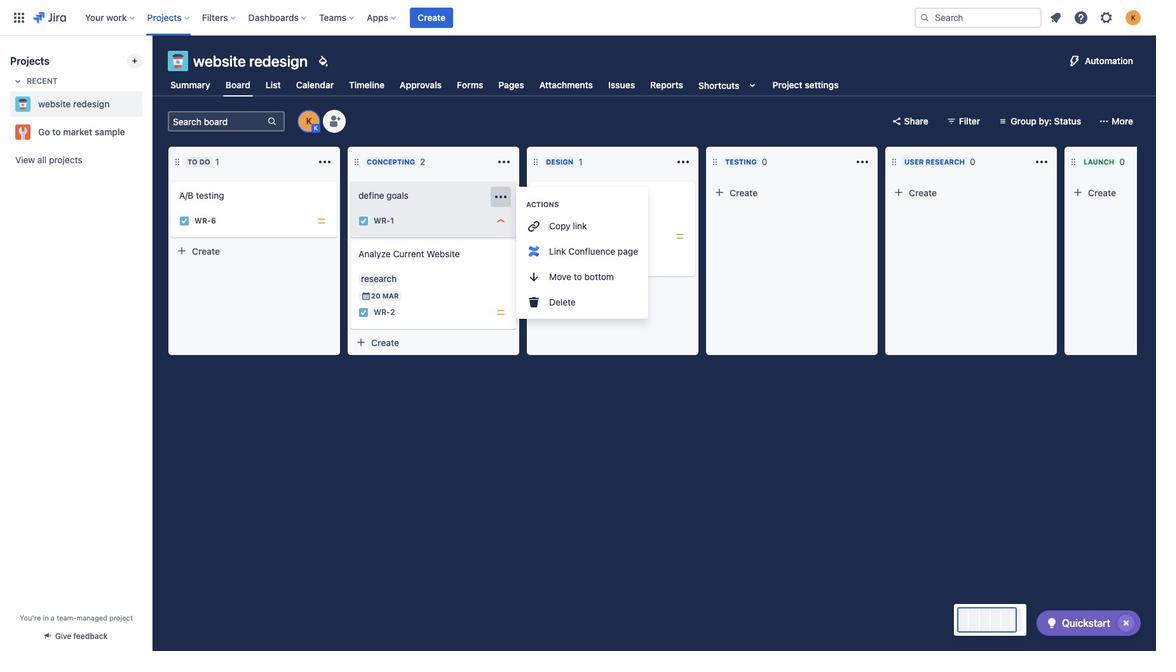 Task type: locate. For each thing, give the bounding box(es) containing it.
projects
[[147, 12, 182, 23], [10, 55, 49, 67]]

design
[[546, 158, 574, 166]]

dashboards
[[248, 12, 299, 23]]

column actions menu image
[[497, 154, 512, 170], [676, 154, 691, 170], [855, 154, 870, 170]]

1 horizontal spatial website
[[193, 52, 246, 70]]

share button
[[887, 111, 936, 132]]

1 vertical spatial website
[[38, 99, 71, 109]]

give feedback
[[55, 632, 108, 641]]

1 horizontal spatial 2
[[420, 156, 425, 167]]

move to bottom image
[[526, 270, 542, 285]]

medium image left delete icon
[[496, 308, 506, 318]]

0 horizontal spatial column actions menu image
[[317, 154, 333, 170]]

filter
[[959, 116, 981, 127]]

task image left wr-1 link
[[359, 216, 369, 226]]

column actions menu image for 0
[[855, 154, 870, 170]]

0 right launch
[[1120, 156, 1125, 167]]

0 vertical spatial task image
[[359, 216, 369, 226]]

1 vertical spatial redesign
[[73, 99, 110, 109]]

market
[[63, 127, 92, 137]]

create image for analyze current website
[[343, 231, 359, 247]]

apps button
[[363, 7, 401, 28]]

task image for prototyping
[[538, 231, 548, 242]]

move
[[549, 271, 572, 282]]

0 vertical spatial to
[[52, 127, 61, 137]]

settings
[[805, 79, 839, 90]]

project
[[109, 614, 133, 622]]

check image
[[1044, 616, 1060, 631]]

more
[[1112, 116, 1134, 127]]

create
[[418, 12, 446, 23], [730, 187, 758, 198], [909, 187, 937, 198], [1088, 187, 1116, 198], [192, 246, 220, 257], [551, 285, 579, 295], [371, 337, 399, 348]]

list
[[266, 79, 281, 90]]

create button right apps "popup button"
[[410, 7, 453, 28]]

settings image
[[1099, 10, 1114, 25]]

calendar link
[[294, 74, 336, 97]]

group
[[1011, 116, 1037, 127]]

2 horizontal spatial 2
[[564, 251, 569, 262]]

forms
[[457, 79, 483, 90]]

1 down 'goals'
[[390, 216, 394, 226]]

create button down wr-2 link
[[351, 333, 516, 353]]

launch
[[1084, 158, 1115, 166]]

add to starred image down sidebar navigation image
[[139, 97, 154, 112]]

0 vertical spatial redesign
[[249, 52, 308, 70]]

1 horizontal spatial column actions menu image
[[676, 154, 691, 170]]

medium image for wr-6
[[317, 216, 327, 226]]

1 vertical spatial projects
[[10, 55, 49, 67]]

0
[[762, 156, 768, 167], [970, 156, 976, 167], [1120, 156, 1125, 167], [556, 251, 561, 262]]

to do 1
[[188, 156, 219, 167]]

2 vertical spatial 2
[[390, 308, 395, 318]]

board
[[226, 79, 250, 90]]

launch 0
[[1084, 156, 1125, 167]]

recent
[[27, 76, 58, 86]]

bottom
[[585, 271, 614, 282]]

wr- down define goals
[[374, 216, 390, 226]]

medium image
[[317, 216, 327, 226], [496, 308, 506, 318]]

jira image
[[33, 10, 66, 25], [33, 10, 66, 25]]

timeline
[[349, 79, 385, 90]]

0 vertical spatial medium image
[[317, 216, 327, 226]]

1 for design 1
[[579, 156, 583, 167]]

1 horizontal spatial redesign
[[249, 52, 308, 70]]

wr- down 'a/b testing' on the top of the page
[[195, 216, 211, 226]]

column actions menu image down add people image
[[317, 154, 333, 170]]

in
[[43, 614, 49, 622]]

your
[[85, 12, 104, 23]]

projects up the recent
[[10, 55, 49, 67]]

1 vertical spatial task image
[[538, 231, 548, 242]]

sidebar navigation image
[[139, 51, 167, 76]]

1 vertical spatial to
[[574, 271, 582, 282]]

2 column actions menu image from the left
[[1034, 154, 1050, 170]]

0 right testing in the right top of the page
[[762, 156, 768, 167]]

prototyping
[[538, 190, 586, 201]]

medium image
[[675, 231, 685, 242]]

create down wr-2 link
[[371, 337, 399, 348]]

task image left 'wr-6' link at the left of the page
[[179, 216, 189, 226]]

20
[[371, 292, 381, 300]]

delete button
[[516, 290, 649, 315]]

concepting
[[367, 158, 415, 166]]

all
[[37, 154, 47, 165]]

banner
[[0, 0, 1156, 36]]

1 right do
[[215, 156, 219, 167]]

give
[[55, 632, 71, 641]]

2
[[420, 156, 425, 167], [564, 251, 569, 262], [390, 308, 395, 318]]

column actions menu image up the card actions menu 'icon'
[[497, 154, 512, 170]]

wr- for 6
[[195, 216, 211, 226]]

1 horizontal spatial medium image
[[496, 308, 506, 318]]

1 vertical spatial website redesign
[[38, 99, 110, 109]]

website redesign up market
[[38, 99, 110, 109]]

column actions menu image right collapse icon
[[1034, 154, 1050, 170]]

redesign inside website redesign "link"
[[73, 99, 110, 109]]

user
[[905, 158, 924, 166]]

you're in a team-managed project
[[20, 614, 133, 622]]

to
[[52, 127, 61, 137], [574, 271, 582, 282]]

more button
[[1094, 111, 1141, 132]]

set project background image
[[316, 53, 331, 69]]

to right the move
[[574, 271, 582, 282]]

redesign up go to market sample
[[73, 99, 110, 109]]

do
[[199, 158, 210, 166]]

create image
[[343, 173, 359, 188], [523, 173, 538, 188], [343, 231, 359, 247]]

0 horizontal spatial column actions menu image
[[497, 154, 512, 170]]

link confluence page button
[[516, 239, 649, 264]]

due date: 20 march 2024 image
[[361, 291, 371, 301]]

to right go
[[52, 127, 61, 137]]

0 right "research"
[[970, 156, 976, 167]]

projects right work
[[147, 12, 182, 23]]

wr-3
[[553, 232, 575, 241]]

to for move
[[574, 271, 582, 282]]

0 vertical spatial task image
[[179, 216, 189, 226]]

reports
[[650, 79, 683, 90]]

redesign up list at top left
[[249, 52, 308, 70]]

12 apr
[[551, 216, 575, 224]]

due date: 20 march 2024 element
[[361, 291, 399, 301]]

create up the delete
[[551, 285, 579, 295]]

move to bottom button
[[516, 264, 649, 290]]

add to starred image
[[139, 97, 154, 112], [139, 125, 154, 140]]

1 column actions menu image from the left
[[497, 154, 512, 170]]

0 left show subtasks icon
[[556, 251, 561, 262]]

3
[[570, 232, 575, 241]]

redesign
[[249, 52, 308, 70], [73, 99, 110, 109]]

task image for define goals
[[359, 216, 369, 226]]

task image down due date: 20 march 2024 image
[[359, 308, 369, 318]]

0 vertical spatial projects
[[147, 12, 182, 23]]

website up board
[[193, 52, 246, 70]]

1 vertical spatial add to starred image
[[139, 125, 154, 140]]

0 horizontal spatial task image
[[359, 216, 369, 226]]

wr-1 link
[[374, 216, 394, 227]]

column actions menu image left testing in the right top of the page
[[676, 154, 691, 170]]

medium image left wr-1 link
[[317, 216, 327, 226]]

0 vertical spatial 2
[[420, 156, 425, 167]]

0 horizontal spatial projects
[[10, 55, 49, 67]]

filter button
[[941, 111, 988, 132]]

due date: 12 april 2024 element
[[540, 215, 575, 225]]

wr-6 link
[[195, 216, 216, 227]]

website
[[193, 52, 246, 70], [38, 99, 71, 109]]

/
[[561, 251, 564, 262]]

create button down launch 0
[[1068, 182, 1156, 203]]

create button down testing 0
[[710, 182, 875, 203]]

1 horizontal spatial 1
[[390, 216, 394, 226]]

1 horizontal spatial task image
[[538, 231, 548, 242]]

tab list
[[160, 74, 849, 97]]

concepting 2
[[367, 156, 425, 167]]

task image left copy
[[538, 231, 548, 242]]

wr- down copy
[[553, 232, 570, 241]]

task image
[[179, 216, 189, 226], [359, 308, 369, 318]]

approvals
[[400, 79, 442, 90]]

1 horizontal spatial to
[[574, 271, 582, 282]]

add to starred image right sample
[[139, 125, 154, 140]]

medium image for wr-2
[[496, 308, 506, 318]]

user research 0
[[905, 156, 976, 167]]

link confluence page image
[[526, 244, 542, 259], [526, 244, 542, 259]]

create button down page
[[530, 280, 696, 300]]

your profile and settings image
[[1126, 10, 1141, 25]]

task image
[[359, 216, 369, 226], [538, 231, 548, 242]]

create down launch 0
[[1088, 187, 1116, 198]]

website redesign up board
[[193, 52, 308, 70]]

appswitcher icon image
[[11, 10, 27, 25]]

0 horizontal spatial website
[[38, 99, 71, 109]]

0 vertical spatial website redesign
[[193, 52, 308, 70]]

create image for prototyping
[[523, 173, 538, 188]]

1 vertical spatial medium image
[[496, 308, 506, 318]]

1 vertical spatial 2
[[564, 251, 569, 262]]

banner containing your work
[[0, 0, 1156, 36]]

0 horizontal spatial 2
[[390, 308, 395, 318]]

to inside 'button'
[[574, 271, 582, 282]]

0 horizontal spatial to
[[52, 127, 61, 137]]

1 horizontal spatial column actions menu image
[[1034, 154, 1050, 170]]

create down user
[[909, 187, 937, 198]]

copy
[[549, 221, 571, 231]]

0 horizontal spatial medium image
[[317, 216, 327, 226]]

1 horizontal spatial task image
[[359, 308, 369, 318]]

0 vertical spatial add to starred image
[[139, 97, 154, 112]]

0 horizontal spatial task image
[[179, 216, 189, 226]]

create image up define
[[343, 173, 359, 188]]

3 column actions menu image from the left
[[855, 154, 870, 170]]

0 horizontal spatial 1
[[215, 156, 219, 167]]

wr-
[[195, 216, 211, 226], [374, 216, 390, 226], [553, 232, 570, 241], [374, 308, 390, 318]]

1 add to starred image from the top
[[139, 97, 154, 112]]

0 horizontal spatial website redesign
[[38, 99, 110, 109]]

help image
[[1074, 10, 1089, 25]]

create button
[[410, 7, 453, 28], [710, 182, 875, 203], [889, 182, 1054, 203], [1068, 182, 1156, 203], [172, 241, 337, 261], [530, 280, 696, 300], [351, 333, 516, 353]]

0 horizontal spatial redesign
[[73, 99, 110, 109]]

actions group
[[516, 187, 649, 319]]

define
[[359, 190, 384, 201]]

card actions menu image
[[493, 189, 509, 205]]

column actions menu image left user
[[855, 154, 870, 170]]

go to market sample
[[38, 127, 125, 137]]

create image up actions
[[523, 173, 538, 188]]

automation image
[[1067, 53, 1083, 69]]

due date: 12 april 2024 image
[[540, 215, 551, 225], [540, 215, 551, 225]]

dismiss quickstart image
[[1116, 614, 1137, 634]]

2 horizontal spatial column actions menu image
[[855, 154, 870, 170]]

1 vertical spatial task image
[[359, 308, 369, 318]]

collapse recent projects image
[[10, 74, 25, 89]]

column actions menu image
[[317, 154, 333, 170], [1034, 154, 1050, 170]]

2 add to starred image from the top
[[139, 125, 154, 140]]

1 right design at the left
[[579, 156, 583, 167]]

wr-6
[[195, 216, 216, 226]]

list link
[[263, 74, 283, 97]]

create right apps "popup button"
[[418, 12, 446, 23]]

add to starred image for website redesign
[[139, 97, 154, 112]]

website redesign
[[193, 52, 308, 70], [38, 99, 110, 109]]

1 horizontal spatial projects
[[147, 12, 182, 23]]

link
[[549, 246, 566, 257]]

create image up analyze
[[343, 231, 359, 247]]

calendar
[[296, 79, 334, 90]]

website down the recent
[[38, 99, 71, 109]]

wr- down due date: 20 march 2024 element
[[374, 308, 390, 318]]

2 horizontal spatial 1
[[579, 156, 583, 167]]



Task type: vqa. For each thing, say whether or not it's contained in the screenshot.
'Time Tracking Report' link
no



Task type: describe. For each thing, give the bounding box(es) containing it.
research
[[926, 158, 965, 166]]

high image
[[496, 216, 506, 226]]

attachments
[[540, 79, 593, 90]]

shortcuts button
[[696, 74, 763, 97]]

group by: status
[[1011, 116, 1082, 127]]

shortcuts
[[699, 80, 740, 91]]

wr-1
[[374, 216, 394, 226]]

current
[[393, 249, 424, 259]]

website redesign link
[[10, 92, 137, 117]]

attachments link
[[537, 74, 596, 97]]

summary link
[[168, 74, 213, 97]]

2 for concepting 2
[[420, 156, 425, 167]]

confluence
[[569, 246, 615, 257]]

Search field
[[915, 7, 1042, 28]]

by:
[[1039, 116, 1052, 127]]

quickstart button
[[1037, 611, 1141, 636]]

view all projects link
[[10, 149, 142, 172]]

collapse image
[[1014, 154, 1029, 170]]

create project image
[[130, 56, 140, 66]]

reports link
[[648, 74, 686, 97]]

projects inside popup button
[[147, 12, 182, 23]]

to
[[188, 158, 198, 166]]

managed
[[77, 614, 107, 622]]

apr
[[561, 216, 575, 224]]

team-
[[57, 614, 77, 622]]

share
[[904, 116, 929, 127]]

project settings link
[[770, 74, 841, 97]]

copy link image
[[526, 219, 542, 234]]

link
[[573, 221, 587, 231]]

move to bottom
[[549, 271, 614, 282]]

show subtasks image
[[569, 249, 584, 264]]

status
[[1054, 116, 1082, 127]]

design 1
[[546, 156, 583, 167]]

analyze
[[359, 249, 391, 259]]

wr- for 2
[[374, 308, 390, 318]]

timeline link
[[347, 74, 387, 97]]

create inside the primary element
[[418, 12, 446, 23]]

add to starred image for go to market sample
[[139, 125, 154, 140]]

column actions menu image for 2
[[497, 154, 512, 170]]

approvals link
[[397, 74, 444, 97]]

20 mar
[[371, 292, 399, 300]]

wr-2 link
[[374, 307, 395, 318]]

quickstart
[[1062, 618, 1111, 629]]

tab list containing board
[[160, 74, 849, 97]]

1 horizontal spatial website redesign
[[193, 52, 308, 70]]

wr- for 3
[[553, 232, 570, 241]]

1 for wr-1
[[390, 216, 394, 226]]

wr-3 link
[[553, 231, 575, 242]]

your work
[[85, 12, 127, 23]]

analyze current website
[[359, 249, 460, 259]]

projects
[[49, 154, 82, 165]]

forms link
[[455, 74, 486, 97]]

project settings
[[773, 79, 839, 90]]

to for go
[[52, 127, 61, 137]]

primary element
[[8, 0, 905, 35]]

automation
[[1085, 55, 1134, 66]]

create button down "research"
[[889, 182, 1054, 203]]

testing
[[725, 158, 757, 166]]

copy link
[[549, 221, 587, 231]]

due date: 20 march 2024 image
[[361, 291, 371, 301]]

search image
[[920, 12, 930, 23]]

create button inside the primary element
[[410, 7, 453, 28]]

view
[[15, 154, 35, 165]]

feedback
[[73, 632, 108, 641]]

create image for define goals
[[343, 173, 359, 188]]

project
[[773, 79, 803, 90]]

pages link
[[496, 74, 527, 97]]

0 / 2
[[556, 251, 569, 262]]

task image for wr-6
[[179, 216, 189, 226]]

view all projects
[[15, 154, 82, 165]]

a
[[51, 614, 55, 622]]

filters
[[202, 12, 228, 23]]

1 column actions menu image from the left
[[317, 154, 333, 170]]

create button down "6"
[[172, 241, 337, 261]]

6
[[211, 216, 216, 226]]

create image
[[164, 173, 179, 188]]

give feedback button
[[37, 626, 115, 647]]

2 column actions menu image from the left
[[676, 154, 691, 170]]

link confluence page
[[549, 246, 638, 257]]

0 vertical spatial website
[[193, 52, 246, 70]]

delete
[[549, 297, 576, 308]]

go to market sample link
[[10, 120, 137, 145]]

notifications image
[[1048, 10, 1064, 25]]

wr-2
[[374, 308, 395, 318]]

pages
[[499, 79, 524, 90]]

task image for wr-2
[[359, 308, 369, 318]]

website redesign inside "link"
[[38, 99, 110, 109]]

your work button
[[81, 7, 140, 28]]

issues link
[[606, 74, 638, 97]]

teams button
[[315, 7, 359, 28]]

wr- for 1
[[374, 216, 390, 226]]

automation button
[[1062, 51, 1141, 71]]

a/b
[[179, 190, 194, 201]]

create down testing 0
[[730, 187, 758, 198]]

website inside "link"
[[38, 99, 71, 109]]

create down 'wr-6' link at the left of the page
[[192, 246, 220, 257]]

sample
[[95, 127, 125, 137]]

a/b testing
[[179, 190, 224, 201]]

12
[[551, 216, 559, 224]]

actions heading
[[516, 200, 649, 210]]

go
[[38, 127, 50, 137]]

Search board text field
[[169, 113, 266, 130]]

mar
[[382, 292, 399, 300]]

add people image
[[327, 114, 342, 129]]

2 for wr-2
[[390, 308, 395, 318]]

filters button
[[198, 7, 241, 28]]

testing
[[196, 190, 224, 201]]

goals
[[387, 190, 409, 201]]

you're
[[20, 614, 41, 622]]

delete image
[[526, 295, 542, 310]]



